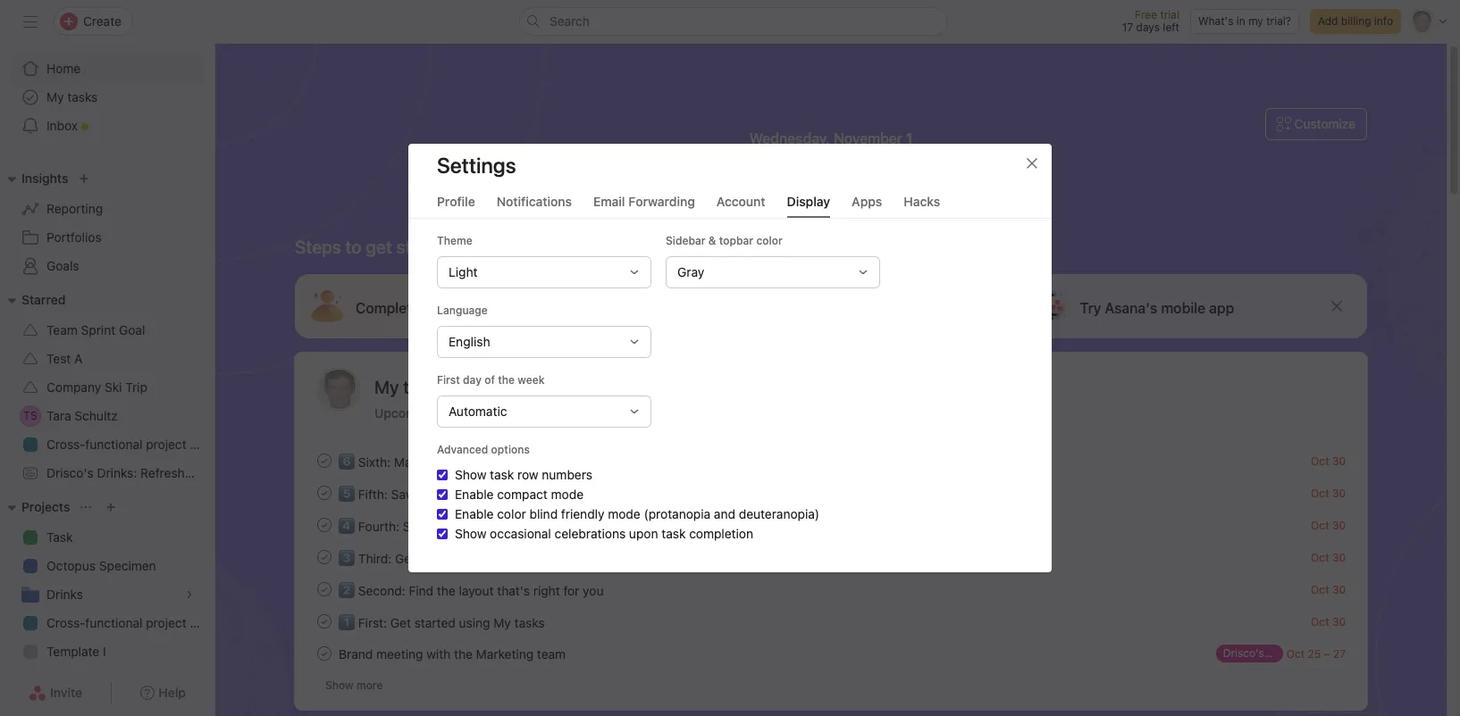 Task type: describe. For each thing, give the bounding box(es) containing it.
top
[[450, 519, 469, 534]]

left
[[1163, 21, 1180, 34]]

fourth:
[[358, 519, 400, 534]]

that's
[[497, 583, 530, 598]]

tara schultz
[[46, 408, 118, 424]]

30 for in
[[1332, 487, 1346, 500]]

customize
[[1295, 116, 1356, 131]]

wednesday, november 1 good afternoon, james
[[689, 130, 973, 186]]

27
[[1333, 647, 1346, 661]]

schultz
[[75, 408, 118, 424]]

drisco's drinks link
[[1216, 645, 1299, 663]]

blind
[[530, 507, 558, 522]]

reporting
[[46, 201, 103, 216]]

drisco's drinks
[[1223, 647, 1299, 660]]

oct for that's
[[1311, 583, 1329, 597]]

get for started
[[390, 615, 411, 630]]

company ski trip link
[[11, 374, 204, 402]]

completed checkbox for 3️⃣
[[314, 547, 335, 568]]

steps
[[295, 237, 341, 257]]

show for show more
[[325, 679, 354, 693]]

upon
[[629, 526, 658, 542]]

my tasks
[[46, 89, 98, 105]]

completed image for 2️⃣
[[314, 579, 335, 601]]

0 horizontal spatial with
[[426, 647, 451, 662]]

1️⃣ first: get started using my tasks
[[339, 615, 545, 630]]

1 vertical spatial color
[[497, 507, 526, 522]]

functional for second cross-functional project plan link from the bottom of the page
[[85, 437, 143, 452]]

november
[[834, 130, 902, 147]]

(protanopia
[[644, 507, 711, 522]]

(9)
[[510, 406, 528, 421]]

3️⃣
[[339, 551, 355, 566]]

completed checkbox for 5️⃣
[[314, 483, 335, 504]]

in inside "what's in my trial?" button
[[1237, 14, 1246, 28]]

oct 30 button for tasks
[[1311, 615, 1346, 629]]

occasional
[[490, 526, 551, 542]]

oct for my
[[1311, 615, 1329, 629]]

asana
[[560, 487, 596, 502]]

drinks link
[[11, 581, 204, 609]]

apps button
[[852, 194, 882, 218]]

drisco's drinks: refreshment recommendation link
[[11, 459, 318, 488]]

starred
[[21, 292, 66, 307]]

1 cross-functional project plan link from the top
[[11, 431, 214, 459]]

30 for right
[[1332, 583, 1346, 597]]

25
[[1308, 647, 1321, 661]]

search list box
[[519, 7, 948, 36]]

0 horizontal spatial work
[[428, 454, 456, 470]]

–
[[1324, 647, 1330, 661]]

plan for second cross-functional project plan link from the bottom of the page
[[190, 437, 214, 452]]

starred button
[[0, 290, 66, 311]]

6️⃣ sixth: make work manageable
[[339, 454, 530, 470]]

language
[[437, 304, 488, 317]]

my tasks link
[[374, 375, 1345, 400]]

show for show task row numbers
[[455, 467, 487, 483]]

drisco's drinks: refreshment recommendation
[[46, 466, 318, 481]]

1 vertical spatial of
[[472, 519, 484, 534]]

1 30 from the top
[[1332, 454, 1346, 468]]

drisco's for drisco's drinks
[[1223, 647, 1264, 660]]

Enable color blind friendly mode (protanopia and deuteranopia) checkbox
[[437, 509, 448, 520]]

drinks:
[[97, 466, 137, 481]]

1 horizontal spatial work
[[543, 519, 571, 534]]

company
[[46, 380, 101, 395]]

completed checkbox for 4️⃣
[[314, 515, 335, 536]]

Show task row numbers checkbox
[[437, 470, 448, 481]]

theme
[[437, 234, 472, 248]]

sixth:
[[358, 454, 391, 470]]

completed image for 1️⃣
[[314, 611, 335, 633]]

week
[[518, 374, 545, 387]]

settings
[[437, 153, 516, 178]]

more
[[356, 679, 383, 693]]

on
[[432, 519, 446, 534]]

completed image for 6️⃣
[[314, 450, 335, 472]]

brand meeting with the marketing team
[[339, 647, 566, 662]]

&
[[709, 234, 716, 248]]

enable for enable compact mode
[[455, 487, 494, 502]]

1 vertical spatial tasks
[[514, 615, 545, 630]]

completed image for 5️⃣
[[314, 483, 335, 504]]

invite button
[[17, 677, 94, 710]]

advanced options
[[437, 443, 530, 457]]

account button
[[717, 194, 766, 218]]

inbox
[[46, 118, 78, 133]]

the for marketing
[[454, 647, 473, 662]]

completed checkbox for 1️⃣
[[314, 611, 335, 633]]

english button
[[437, 326, 651, 358]]

oct 30 for right
[[1311, 583, 1346, 597]]

4 30 from the top
[[1332, 551, 1346, 564]]

add
[[1318, 14, 1338, 28]]

close image
[[1025, 156, 1039, 171]]

trial
[[1160, 8, 1180, 21]]

english
[[449, 334, 490, 349]]

plan for 1st cross-functional project plan link from the bottom of the page
[[190, 616, 214, 631]]

completed image for 4️⃣
[[314, 515, 335, 536]]

30 for tasks
[[1332, 615, 1346, 629]]

ski
[[105, 380, 122, 395]]

get for organized
[[395, 551, 416, 566]]

beginner
[[748, 225, 807, 241]]

completed image for 3️⃣
[[314, 547, 335, 568]]

projects element
[[0, 492, 214, 699]]

wednesday,
[[749, 130, 830, 147]]

recommendation
[[218, 466, 318, 481]]

what's
[[1198, 14, 1234, 28]]

2️⃣ second: find the layout that's right for you
[[339, 583, 604, 598]]

cross-functional project plan inside the starred element
[[46, 437, 214, 452]]

oct for sections
[[1311, 551, 1329, 564]]

1 vertical spatial task
[[662, 526, 686, 542]]

upcoming button
[[374, 406, 435, 430]]

hide sidebar image
[[23, 14, 38, 29]]

1 horizontal spatial with
[[480, 551, 504, 566]]

layout
[[459, 583, 494, 598]]

global element
[[0, 44, 214, 151]]

1 horizontal spatial color
[[756, 234, 783, 248]]

projects button
[[0, 497, 70, 518]]

overdue (9)
[[456, 406, 528, 421]]

2 cross-functional project plan link from the top
[[11, 609, 214, 638]]

oct 30 button for right
[[1311, 583, 1346, 597]]

completed checkbox for brand
[[314, 643, 335, 665]]

ja
[[331, 382, 346, 398]]

james
[[893, 152, 973, 186]]

oct 30 button for incoming
[[1311, 519, 1346, 532]]

free
[[1135, 8, 1157, 21]]

0 horizontal spatial task
[[490, 467, 514, 483]]

4 oct 30 button from the top
[[1311, 551, 1346, 564]]

sprint
[[81, 323, 115, 338]]

template i link
[[11, 638, 204, 667]]

show occasional celebrations upon task completion
[[455, 526, 753, 542]]

1 horizontal spatial mode
[[608, 507, 641, 522]]

hacks button
[[904, 194, 940, 218]]

my
[[1249, 14, 1263, 28]]

portfolios
[[46, 230, 102, 245]]

oct for collaborating
[[1311, 487, 1329, 500]]

a
[[74, 351, 83, 366]]

4 oct 30 from the top
[[1311, 551, 1346, 564]]

get started
[[366, 237, 454, 257]]

octopus
[[46, 559, 96, 574]]

days
[[1136, 21, 1160, 34]]

completion
[[689, 526, 753, 542]]



Task type: vqa. For each thing, say whether or not it's contained in the screenshot.
Cross-
yes



Task type: locate. For each thing, give the bounding box(es) containing it.
oct for of
[[1311, 519, 1329, 532]]

completed image left "6️⃣" on the bottom of the page
[[314, 450, 335, 472]]

1 vertical spatial cross-
[[46, 616, 85, 631]]

the right find
[[437, 583, 456, 598]]

of right top
[[472, 519, 484, 534]]

get right first:
[[390, 615, 411, 630]]

0 vertical spatial task
[[490, 467, 514, 483]]

customize button
[[1265, 108, 1367, 140]]

2 cross-functional project plan from the top
[[46, 616, 214, 631]]

3 completed image from the top
[[314, 515, 335, 536]]

1 vertical spatial my
[[494, 615, 511, 630]]

team sprint goal
[[46, 323, 145, 338]]

2 vertical spatial show
[[325, 679, 354, 693]]

0 horizontal spatial of
[[472, 519, 484, 534]]

compact
[[497, 487, 548, 502]]

1 vertical spatial enable
[[455, 507, 494, 522]]

30 for incoming
[[1332, 519, 1346, 532]]

tasks down that's
[[514, 615, 545, 630]]

0 horizontal spatial my
[[46, 89, 64, 105]]

cross- for second cross-functional project plan link from the bottom of the page
[[46, 437, 85, 452]]

my right using
[[494, 615, 511, 630]]

my inside global element
[[46, 89, 64, 105]]

show inside button
[[325, 679, 354, 693]]

tasks down the "home"
[[67, 89, 98, 105]]

1 vertical spatial drinks
[[1267, 647, 1299, 660]]

1 completed checkbox from the top
[[314, 483, 335, 504]]

upcoming
[[374, 406, 435, 421]]

0 vertical spatial the
[[498, 374, 515, 387]]

enable for enable color blind friendly mode (protanopia and deuteranopia)
[[455, 507, 494, 522]]

functional inside 'projects' element
[[85, 616, 143, 631]]

2 oct 30 button from the top
[[1311, 487, 1346, 500]]

1 vertical spatial functional
[[85, 616, 143, 631]]

functional
[[85, 437, 143, 452], [85, 616, 143, 631]]

0 vertical spatial mode
[[551, 487, 584, 502]]

1 horizontal spatial tasks
[[514, 615, 545, 630]]

1 functional from the top
[[85, 437, 143, 452]]

functional up "drinks:" in the bottom of the page
[[85, 437, 143, 452]]

6 30 from the top
[[1332, 615, 1346, 629]]

1 horizontal spatial in
[[1237, 14, 1246, 28]]

0 vertical spatial drinks
[[46, 587, 83, 602]]

drisco's left 25
[[1223, 647, 1264, 660]]

find
[[409, 583, 434, 598]]

1 project from the top
[[146, 437, 186, 452]]

1 vertical spatial cross-functional project plan
[[46, 616, 214, 631]]

using
[[459, 615, 490, 630]]

drisco's inside "link"
[[46, 466, 94, 481]]

0 horizontal spatial mode
[[551, 487, 584, 502]]

task
[[46, 530, 73, 545]]

oct 30 for tasks
[[1311, 615, 1346, 629]]

0 vertical spatial completed image
[[314, 579, 335, 601]]

make
[[394, 454, 425, 470]]

6️⃣
[[339, 454, 355, 470]]

1 vertical spatial mode
[[608, 507, 641, 522]]

test a link
[[11, 345, 204, 374]]

of right day
[[485, 374, 495, 387]]

completed image left 1️⃣
[[314, 611, 335, 633]]

0 vertical spatial color
[[756, 234, 783, 248]]

team
[[46, 323, 78, 338]]

work up "show task row numbers" checkbox
[[428, 454, 456, 470]]

my up inbox
[[46, 89, 64, 105]]

1 vertical spatial completed image
[[314, 643, 335, 665]]

enable right enable compact mode option
[[455, 487, 494, 502]]

cross-functional project plan inside 'projects' element
[[46, 616, 214, 631]]

oct 30 button for in
[[1311, 487, 1346, 500]]

completed image left 4️⃣
[[314, 515, 335, 536]]

0 vertical spatial drisco's
[[46, 466, 94, 481]]

light button
[[437, 256, 651, 289]]

0 vertical spatial functional
[[85, 437, 143, 452]]

starred element
[[0, 284, 318, 492]]

the for layout
[[437, 583, 456, 598]]

functional inside the starred element
[[85, 437, 143, 452]]

functional down 'drinks' link
[[85, 616, 143, 631]]

0 vertical spatial in
[[1237, 14, 1246, 28]]

what's in my trial? button
[[1190, 9, 1299, 34]]

specimen
[[99, 559, 156, 574]]

1 vertical spatial in
[[547, 487, 557, 502]]

completed checkbox left brand
[[314, 643, 335, 665]]

0 horizontal spatial in
[[547, 487, 557, 502]]

0 vertical spatial plan
[[190, 437, 214, 452]]

home link
[[11, 55, 204, 83]]

6 oct 30 button from the top
[[1311, 615, 1346, 629]]

work down asana
[[543, 519, 571, 534]]

invite
[[50, 685, 82, 701]]

completed image for brand
[[314, 643, 335, 665]]

0 vertical spatial completed checkbox
[[314, 450, 335, 472]]

cross- inside the starred element
[[46, 437, 85, 452]]

task down (protanopia
[[662, 526, 686, 542]]

drisco's for drisco's drinks: refreshment recommendation
[[46, 466, 94, 481]]

apps
[[852, 194, 882, 209]]

the down using
[[454, 647, 473, 662]]

3 30 from the top
[[1332, 519, 1346, 532]]

0 vertical spatial enable
[[455, 487, 494, 502]]

1 oct 30 button from the top
[[1311, 454, 1346, 468]]

show left more
[[325, 679, 354, 693]]

my
[[46, 89, 64, 105], [494, 615, 511, 630]]

1 cross-functional project plan from the top
[[46, 437, 214, 452]]

options
[[491, 443, 530, 457]]

completed checkbox left 5️⃣ at the bottom of the page
[[314, 483, 335, 504]]

and
[[714, 507, 735, 522]]

1
[[906, 130, 913, 147]]

2 completed checkbox from the top
[[314, 515, 335, 536]]

0 vertical spatial of
[[485, 374, 495, 387]]

2 enable from the top
[[455, 507, 494, 522]]

the left week
[[498, 374, 515, 387]]

drinks left 25
[[1267, 647, 1299, 660]]

refreshment
[[140, 466, 214, 481]]

1 vertical spatial cross-functional project plan link
[[11, 609, 214, 638]]

2 completed checkbox from the top
[[314, 547, 335, 568]]

1 completed image from the top
[[314, 579, 335, 601]]

gray button
[[666, 256, 880, 289]]

tasks inside global element
[[67, 89, 98, 105]]

6 oct 30 from the top
[[1311, 615, 1346, 629]]

project for second cross-functional project plan link from the bottom of the page
[[146, 437, 186, 452]]

oct 30 button
[[1311, 454, 1346, 468], [1311, 487, 1346, 500], [1311, 519, 1346, 532], [1311, 551, 1346, 564], [1311, 583, 1346, 597], [1311, 615, 1346, 629]]

mode up the upon
[[608, 507, 641, 522]]

0 horizontal spatial drinks
[[46, 587, 83, 602]]

3️⃣ third: get organized with sections
[[339, 551, 556, 566]]

completed image left 2️⃣
[[314, 579, 335, 601]]

2 completed image from the top
[[314, 483, 335, 504]]

1️⃣
[[339, 615, 355, 630]]

2 cross- from the top
[[46, 616, 85, 631]]

drinks inside 'projects' element
[[46, 587, 83, 602]]

1 vertical spatial work
[[543, 519, 571, 534]]

good
[[689, 152, 757, 186]]

3 completed checkbox from the top
[[314, 579, 335, 601]]

2 plan from the top
[[190, 616, 214, 631]]

4 completed checkbox from the top
[[314, 611, 335, 633]]

0 horizontal spatial color
[[497, 507, 526, 522]]

1 vertical spatial completed checkbox
[[314, 515, 335, 536]]

5️⃣ fifth: save time by collaborating in asana
[[339, 487, 596, 502]]

0 vertical spatial show
[[455, 467, 487, 483]]

in left 'my' on the top right of page
[[1237, 14, 1246, 28]]

completed checkbox left 2️⃣
[[314, 579, 335, 601]]

0 vertical spatial cross-functional project plan link
[[11, 431, 214, 459]]

team
[[537, 647, 566, 662]]

2️⃣
[[339, 583, 355, 598]]

day
[[463, 374, 482, 387]]

oct 30 for incoming
[[1311, 519, 1346, 532]]

2 30 from the top
[[1332, 487, 1346, 500]]

color up 'gray' dropdown button at the top of the page
[[756, 234, 783, 248]]

email
[[593, 194, 625, 209]]

completed image left brand
[[314, 643, 335, 665]]

show for show occasional celebrations upon task completion
[[455, 526, 487, 542]]

in up blind
[[547, 487, 557, 502]]

fifth:
[[358, 487, 388, 502]]

1 vertical spatial get
[[390, 615, 411, 630]]

2 vertical spatial the
[[454, 647, 473, 662]]

drisco's up projects
[[46, 466, 94, 481]]

Show occasional celebrations upon task completion checkbox
[[437, 529, 448, 540]]

afternoon,
[[763, 152, 886, 186]]

project down 'drinks' link
[[146, 616, 186, 631]]

4 completed image from the top
[[314, 547, 335, 568]]

cross- for 1st cross-functional project plan link from the bottom of the page
[[46, 616, 85, 631]]

brand
[[339, 647, 373, 662]]

marketing
[[476, 647, 534, 662]]

sidebar
[[666, 234, 706, 248]]

cross- inside 'projects' element
[[46, 616, 85, 631]]

organized
[[419, 551, 476, 566]]

1 horizontal spatial task
[[662, 526, 686, 542]]

advanced
[[437, 443, 488, 457]]

forwarding
[[628, 194, 695, 209]]

manageable
[[460, 454, 530, 470]]

1 plan from the top
[[190, 437, 214, 452]]

1 horizontal spatial my
[[494, 615, 511, 630]]

get right third:
[[395, 551, 416, 566]]

insights
[[21, 171, 68, 186]]

ja button
[[317, 368, 360, 411]]

completed image left 5️⃣ at the bottom of the page
[[314, 483, 335, 504]]

1 horizontal spatial drinks
[[1267, 647, 1299, 660]]

0 vertical spatial cross-functional project plan
[[46, 437, 214, 452]]

completed checkbox left "6️⃣" on the bottom of the page
[[314, 450, 335, 472]]

mode down numbers
[[551, 487, 584, 502]]

completed checkbox for 2️⃣
[[314, 579, 335, 601]]

show right show occasional celebrations upon task completion checkbox
[[455, 526, 487, 542]]

project for 1st cross-functional project plan link from the bottom of the page
[[146, 616, 186, 631]]

drinks down the octopus
[[46, 587, 83, 602]]

1 completed checkbox from the top
[[314, 450, 335, 472]]

cross- up template
[[46, 616, 85, 631]]

1 completed image from the top
[[314, 450, 335, 472]]

notifications button
[[497, 194, 572, 218]]

the for week
[[498, 374, 515, 387]]

cross-
[[46, 437, 85, 452], [46, 616, 85, 631]]

oct 30 for in
[[1311, 487, 1346, 500]]

account
[[717, 194, 766, 209]]

completed checkbox left 3️⃣
[[314, 547, 335, 568]]

1 enable from the top
[[455, 487, 494, 502]]

first:
[[358, 615, 387, 630]]

plan inside 'projects' element
[[190, 616, 214, 631]]

oct
[[1311, 454, 1329, 468], [1311, 487, 1329, 500], [1311, 519, 1329, 532], [1311, 551, 1329, 564], [1311, 583, 1329, 597], [1311, 615, 1329, 629], [1287, 647, 1305, 661]]

of
[[485, 374, 495, 387], [472, 519, 484, 534]]

completed image
[[314, 579, 335, 601], [314, 643, 335, 665]]

1 vertical spatial project
[[146, 616, 186, 631]]

Completed checkbox
[[314, 483, 335, 504], [314, 547, 335, 568], [314, 579, 335, 601], [314, 611, 335, 633]]

test
[[46, 351, 71, 366]]

5 oct 30 from the top
[[1311, 583, 1346, 597]]

2 completed image from the top
[[314, 643, 335, 665]]

1 vertical spatial show
[[455, 526, 487, 542]]

Enable compact mode checkbox
[[437, 490, 448, 500]]

plan
[[190, 437, 214, 452], [190, 616, 214, 631]]

octopus specimen link
[[11, 552, 204, 581]]

enable down 5️⃣ fifth: save time by collaborating in asana
[[455, 507, 494, 522]]

0 vertical spatial my
[[46, 89, 64, 105]]

time
[[422, 487, 447, 502]]

save
[[391, 487, 419, 502]]

functional for 1st cross-functional project plan link from the bottom of the page
[[85, 616, 143, 631]]

show
[[455, 467, 487, 483], [455, 526, 487, 542], [325, 679, 354, 693]]

automatic
[[449, 404, 507, 419]]

1 vertical spatial with
[[426, 647, 451, 662]]

completed checkbox for 6️⃣
[[314, 450, 335, 472]]

started
[[414, 615, 456, 630]]

completed checkbox left 4️⃣
[[314, 515, 335, 536]]

plan inside the starred element
[[190, 437, 214, 452]]

hacks
[[904, 194, 940, 209]]

completed image left 3️⃣
[[314, 547, 335, 568]]

project up "drisco's drinks: refreshment recommendation" "link"
[[146, 437, 186, 452]]

3 oct 30 from the top
[[1311, 519, 1346, 532]]

1 vertical spatial drisco's
[[1223, 647, 1264, 660]]

completed image
[[314, 450, 335, 472], [314, 483, 335, 504], [314, 515, 335, 536], [314, 547, 335, 568], [314, 611, 335, 633]]

0 vertical spatial project
[[146, 437, 186, 452]]

cross-functional project plan link up "drinks:" in the bottom of the page
[[11, 431, 214, 459]]

0 horizontal spatial drisco's
[[46, 466, 94, 481]]

task up 'collaborating'
[[490, 467, 514, 483]]

2 project from the top
[[146, 616, 186, 631]]

cross-functional project plan down 'drinks' link
[[46, 616, 214, 631]]

1 horizontal spatial of
[[485, 374, 495, 387]]

project inside the starred element
[[146, 437, 186, 452]]

second:
[[358, 583, 405, 598]]

what's in my trial?
[[1198, 14, 1291, 28]]

light
[[449, 265, 478, 280]]

my tasks link
[[11, 83, 204, 112]]

cross-functional project plan link up "i"
[[11, 609, 214, 638]]

collaborating
[[468, 487, 543, 502]]

gray
[[677, 265, 704, 280]]

0 vertical spatial cross-
[[46, 437, 85, 452]]

1 vertical spatial the
[[437, 583, 456, 598]]

4️⃣ fourth: stay on top of incoming work
[[339, 519, 571, 534]]

0 vertical spatial get
[[395, 551, 416, 566]]

1 vertical spatial plan
[[190, 616, 214, 631]]

team sprint goal link
[[11, 316, 204, 345]]

insights element
[[0, 163, 214, 284]]

show up 5️⃣ fifth: save time by collaborating in asana
[[455, 467, 487, 483]]

automatic button
[[437, 396, 651, 428]]

0 vertical spatial with
[[480, 551, 504, 566]]

5 completed image from the top
[[314, 611, 335, 633]]

30
[[1332, 454, 1346, 468], [1332, 487, 1346, 500], [1332, 519, 1346, 532], [1332, 551, 1346, 564], [1332, 583, 1346, 597], [1332, 615, 1346, 629]]

1 oct 30 from the top
[[1311, 454, 1346, 468]]

oct 30
[[1311, 454, 1346, 468], [1311, 487, 1346, 500], [1311, 519, 1346, 532], [1311, 551, 1346, 564], [1311, 583, 1346, 597], [1311, 615, 1346, 629]]

color down 'collaborating'
[[497, 507, 526, 522]]

cross- down tara
[[46, 437, 85, 452]]

with down 1️⃣ first: get started using my tasks
[[426, 647, 451, 662]]

2 oct 30 from the top
[[1311, 487, 1346, 500]]

3 completed checkbox from the top
[[314, 643, 335, 665]]

5 oct 30 button from the top
[[1311, 583, 1346, 597]]

2 functional from the top
[[85, 616, 143, 631]]

1 cross- from the top
[[46, 437, 85, 452]]

search
[[550, 13, 590, 29]]

0 vertical spatial work
[[428, 454, 456, 470]]

with up "layout"
[[480, 551, 504, 566]]

0 horizontal spatial tasks
[[67, 89, 98, 105]]

free trial 17 days left
[[1122, 8, 1180, 34]]

show more button
[[317, 674, 391, 699]]

3 oct 30 button from the top
[[1311, 519, 1346, 532]]

reporting link
[[11, 195, 204, 223]]

overdue (9) button
[[456, 406, 528, 430]]

completed checkbox left 1️⃣
[[314, 611, 335, 633]]

0 vertical spatial tasks
[[67, 89, 98, 105]]

1 horizontal spatial drisco's
[[1223, 647, 1264, 660]]

insights button
[[0, 168, 68, 189]]

cross-functional project plan up "drinks:" in the bottom of the page
[[46, 437, 214, 452]]

2 vertical spatial completed checkbox
[[314, 643, 335, 665]]

5 30 from the top
[[1332, 583, 1346, 597]]

Completed checkbox
[[314, 450, 335, 472], [314, 515, 335, 536], [314, 643, 335, 665]]



